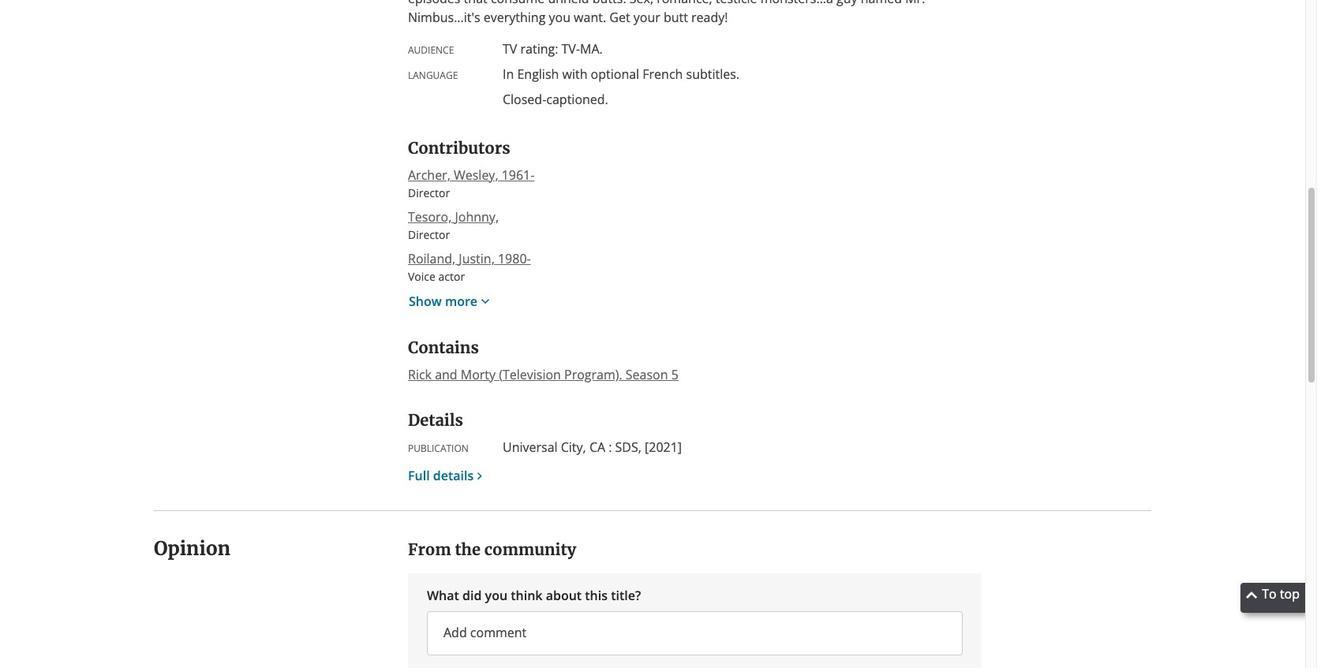 Task type: describe. For each thing, give the bounding box(es) containing it.
:
[[609, 439, 612, 456]]

universal
[[503, 439, 558, 456]]

to top button
[[1241, 583, 1306, 613]]

show more
[[409, 293, 478, 310]]

svg chevron right image
[[472, 469, 487, 484]]

full details
[[408, 467, 474, 484]]

did
[[463, 587, 482, 604]]

add comment button
[[427, 612, 963, 656]]

in english with optional french subtitles. closed-captioned.
[[503, 65, 740, 108]]

what
[[427, 587, 459, 604]]

morty
[[461, 366, 496, 383]]

subtitles.
[[687, 65, 740, 83]]

tv-
[[562, 40, 580, 57]]

and
[[435, 366, 458, 383]]

with
[[563, 65, 588, 83]]

community
[[485, 540, 577, 559]]

to
[[1263, 586, 1277, 603]]

closed-
[[503, 90, 547, 108]]

justin,
[[459, 250, 495, 267]]

publication
[[408, 442, 469, 455]]

rating:
[[521, 40, 559, 57]]

this
[[585, 587, 608, 604]]

1 director from the top
[[408, 185, 450, 200]]

contains
[[408, 338, 479, 357]]

rick and morty (television program). season 5 link
[[408, 365, 679, 384]]

comment
[[470, 624, 527, 642]]

audience
[[408, 43, 454, 56]]

voice
[[408, 269, 436, 284]]

tv rating: tv-ma.
[[503, 40, 603, 57]]

title?
[[611, 587, 641, 604]]

you
[[485, 587, 508, 604]]

ca
[[590, 439, 606, 456]]

details
[[433, 467, 474, 484]]

full
[[408, 467, 430, 484]]

add
[[444, 624, 467, 642]]

tv
[[503, 40, 517, 57]]

universal city, ca : sds, [2021]
[[503, 439, 682, 456]]

details
[[408, 410, 463, 430]]



Task type: locate. For each thing, give the bounding box(es) containing it.
rick and morty (television program). season 5
[[408, 366, 679, 383]]

director
[[408, 185, 450, 200], [408, 227, 450, 242]]

ma.
[[580, 40, 603, 57]]

svg chevron down image
[[478, 293, 494, 309]]

tesoro, johnny, link
[[408, 207, 499, 226]]

[2021]
[[645, 439, 682, 456]]

add comment
[[444, 624, 527, 642]]

1980-
[[498, 250, 531, 267]]

about
[[546, 587, 582, 604]]

top
[[1281, 586, 1300, 603]]

show
[[409, 293, 442, 310]]

director down archer,
[[408, 185, 450, 200]]

captioned.
[[547, 90, 609, 108]]

johnny,
[[455, 208, 499, 225]]

1 vertical spatial director
[[408, 227, 450, 242]]

contributors
[[408, 138, 510, 158]]

1961-
[[502, 166, 535, 184]]

wesley,
[[454, 166, 499, 184]]

svg arrow medium up image
[[1247, 590, 1259, 602]]

actor
[[439, 269, 465, 284]]

more
[[445, 293, 478, 310]]

season
[[626, 366, 668, 383]]

in
[[503, 65, 514, 83]]

to top
[[1263, 586, 1300, 603]]

roiland,
[[408, 250, 456, 267]]

5
[[672, 366, 679, 383]]

rick
[[408, 366, 432, 383]]

director down tesoro,
[[408, 227, 450, 242]]

city,
[[561, 439, 586, 456]]

from
[[408, 540, 451, 559]]

program).
[[565, 366, 623, 383]]

sds,
[[616, 439, 642, 456]]

english
[[517, 65, 559, 83]]

tesoro,
[[408, 208, 452, 225]]

(television
[[499, 366, 561, 383]]

opinion
[[154, 537, 231, 561]]

archer, wesley, 1961- director tesoro, johnny, director roiland, justin, 1980- voice actor
[[408, 166, 535, 284]]

french
[[643, 65, 683, 83]]

language
[[408, 68, 458, 82]]

full details link
[[408, 467, 487, 484]]

the
[[455, 540, 481, 559]]

show more button
[[408, 291, 494, 311]]

what did you think about this title?
[[427, 587, 641, 604]]

from the community
[[408, 540, 577, 559]]

archer, wesley, 1961- link
[[408, 165, 535, 184]]

optional
[[591, 65, 640, 83]]

think
[[511, 587, 543, 604]]

archer,
[[408, 166, 451, 184]]

roiland, justin, 1980- link
[[408, 249, 531, 268]]

0 vertical spatial director
[[408, 185, 450, 200]]

2 director from the top
[[408, 227, 450, 242]]



Task type: vqa. For each thing, say whether or not it's contained in the screenshot.
Privacy Statement link
no



